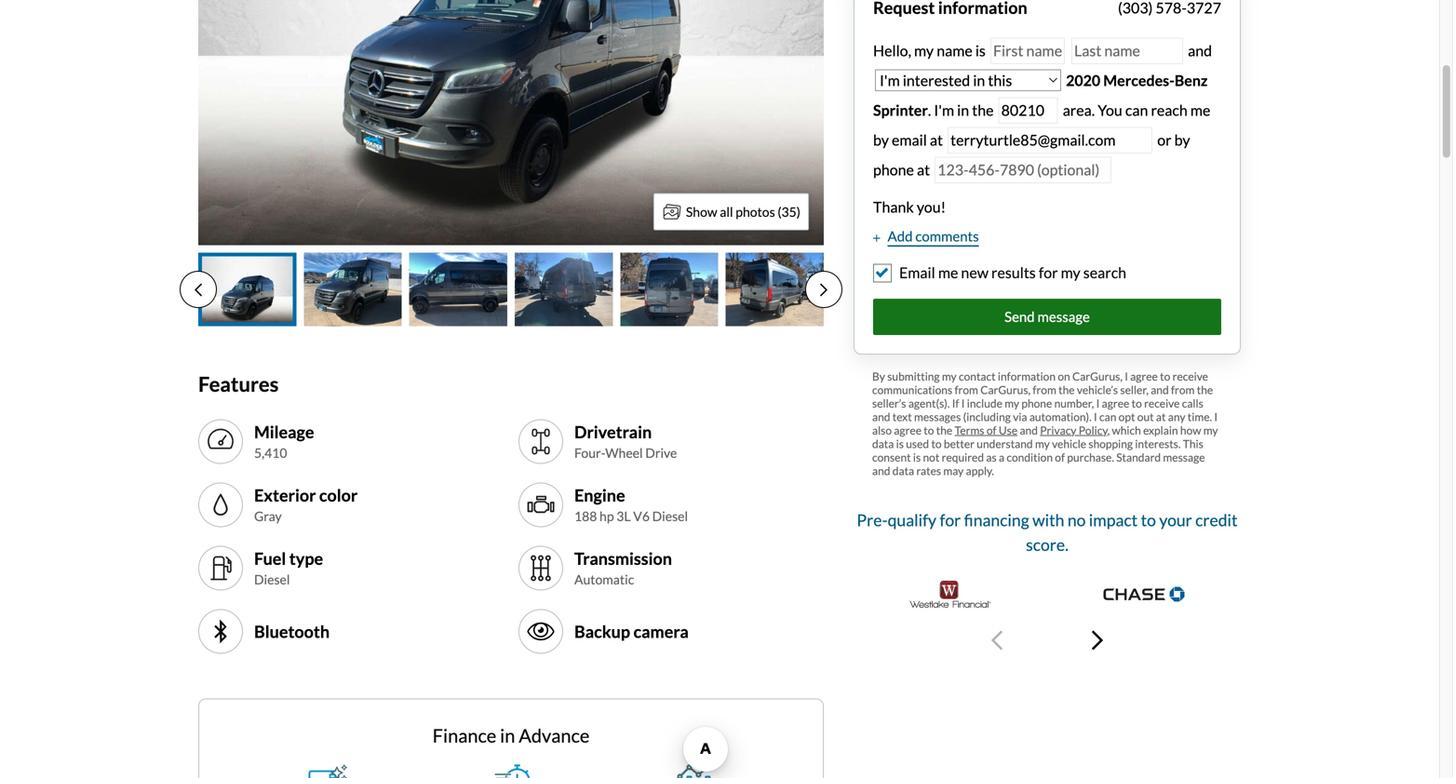 Task type: locate. For each thing, give the bounding box(es) containing it.
in
[[957, 101, 969, 119], [500, 725, 515, 747]]

1 vertical spatial at
[[917, 161, 930, 179]]

condition
[[1007, 450, 1053, 464]]

1 vertical spatial phone
[[1022, 396, 1052, 410]]

1 vertical spatial agree
[[1102, 396, 1130, 410]]

can inside area. you can reach me by email at
[[1125, 101, 1148, 119]]

of down privacy
[[1055, 450, 1065, 464]]

vehicle's
[[1077, 383, 1118, 396]]

view vehicle photo 2 image
[[304, 253, 402, 326]]

to left your
[[1141, 510, 1156, 530]]

from up any
[[1171, 383, 1195, 396]]

,
[[1108, 423, 1110, 437]]

.
[[928, 101, 931, 119]]

backup
[[574, 621, 630, 642]]

2 vertical spatial at
[[1156, 410, 1166, 423]]

calls
[[1182, 396, 1204, 410]]

0 vertical spatial at
[[930, 131, 943, 149]]

i right number,
[[1096, 396, 1100, 410]]

0 horizontal spatial me
[[938, 263, 958, 282]]

type
[[289, 548, 323, 569]]

understand
[[977, 437, 1033, 450]]

hp
[[600, 508, 614, 524]]

0 vertical spatial can
[[1125, 101, 1148, 119]]

you!
[[917, 198, 946, 216]]

1 vertical spatial diesel
[[254, 572, 290, 588]]

and
[[1185, 41, 1212, 60], [1151, 383, 1169, 396], [872, 410, 890, 423], [1020, 423, 1038, 437], [872, 464, 890, 477]]

show all photos (35)
[[686, 204, 801, 220]]

to inside , which explain how my data is used to better understand my vehicle shopping interests. this consent is not required as a condition of purchase. standard message and data rates may apply.
[[931, 437, 942, 450]]

the left terms
[[936, 423, 953, 437]]

at inside by submitting my contact information on cargurus, i agree to receive communications from cargurus, from the vehicle's seller, and from the seller's agent(s). if i include my phone number, i agree to receive calls and text messages (including via automation). i can opt out at any time. i also agree to the
[[1156, 410, 1166, 423]]

can left opt
[[1099, 410, 1117, 423]]

at
[[930, 131, 943, 149], [917, 161, 930, 179], [1156, 410, 1166, 423]]

to right seller,
[[1160, 369, 1171, 383]]

of left use
[[987, 423, 997, 437]]

this
[[1183, 437, 1204, 450]]

0 horizontal spatial cargurus,
[[981, 383, 1031, 396]]

agree
[[1130, 369, 1158, 383], [1102, 396, 1130, 410], [894, 423, 922, 437]]

1 horizontal spatial diesel
[[652, 508, 688, 524]]

1 horizontal spatial by
[[1175, 131, 1190, 149]]

by
[[873, 131, 889, 149], [1175, 131, 1190, 149]]

for right results
[[1039, 263, 1058, 282]]

agree right also
[[894, 423, 922, 437]]

cargurus,
[[1072, 369, 1123, 383], [981, 383, 1031, 396]]

2 from from the left
[[1033, 383, 1056, 396]]

bluetooth image
[[206, 617, 236, 647]]

and down also
[[872, 464, 890, 477]]

diesel right v6
[[652, 508, 688, 524]]

view vehicle photo 6 image
[[726, 253, 824, 326]]

1 vertical spatial in
[[500, 725, 515, 747]]

2 horizontal spatial from
[[1171, 383, 1195, 396]]

add
[[888, 228, 913, 244]]

or by phone at
[[873, 131, 1190, 179]]

1 vertical spatial receive
[[1144, 396, 1180, 410]]

0 vertical spatial agree
[[1130, 369, 1158, 383]]

agree up ','
[[1102, 396, 1130, 410]]

cargurus, right on
[[1072, 369, 1123, 383]]

the right i'm
[[972, 101, 994, 119]]

cargurus, up via in the right of the page
[[981, 383, 1031, 396]]

the
[[972, 101, 994, 119], [1059, 383, 1075, 396], [1197, 383, 1213, 396], [936, 423, 953, 437]]

1 vertical spatial message
[[1163, 450, 1205, 464]]

my left vehicle
[[1035, 437, 1050, 450]]

0 vertical spatial message
[[1038, 308, 1090, 325]]

0 horizontal spatial phone
[[873, 161, 914, 179]]

1 vertical spatial for
[[940, 510, 961, 530]]

view vehicle photo 4 image
[[515, 253, 613, 326]]

2 by from the left
[[1175, 131, 1190, 149]]

also
[[872, 423, 892, 437]]

is left used
[[896, 437, 904, 450]]

my right include
[[1005, 396, 1019, 410]]

standard
[[1116, 450, 1161, 464]]

in right finance
[[500, 725, 515, 747]]

phone inside by submitting my contact information on cargurus, i agree to receive communications from cargurus, from the vehicle's seller, and from the seller's agent(s). if i include my phone number, i agree to receive calls and text messages (including via automation). i can opt out at any time. i also agree to the
[[1022, 396, 1052, 410]]

tab list
[[180, 253, 843, 326]]

is right name
[[975, 41, 986, 60]]

gray
[[254, 508, 282, 524]]

view vehicle photo 3 image
[[409, 253, 507, 326]]

188
[[574, 508, 597, 524]]

0 horizontal spatial by
[[873, 131, 889, 149]]

exterior
[[254, 485, 316, 505]]

data
[[872, 437, 894, 450], [893, 464, 914, 477]]

receive
[[1173, 369, 1208, 383], [1144, 396, 1180, 410]]

and right seller,
[[1151, 383, 1169, 396]]

1 horizontal spatial phone
[[1022, 396, 1052, 410]]

at inside area. you can reach me by email at
[[930, 131, 943, 149]]

data down text at right bottom
[[872, 437, 894, 450]]

1 horizontal spatial message
[[1163, 450, 1205, 464]]

send
[[1005, 308, 1035, 325]]

four-
[[574, 445, 605, 461]]

of inside , which explain how my data is used to better understand my vehicle shopping interests. this consent is not required as a condition of purchase. standard message and data rates may apply.
[[1055, 450, 1065, 464]]

0 vertical spatial receive
[[1173, 369, 1208, 383]]

me
[[1191, 101, 1211, 119], [938, 263, 958, 282]]

transmission image
[[526, 553, 556, 583]]

diesel down fuel
[[254, 572, 290, 588]]

finance in advance
[[433, 725, 590, 747]]

send message button
[[873, 299, 1221, 335]]

Phone (optional) telephone field
[[935, 157, 1112, 183]]

is left not
[[913, 450, 921, 464]]

search
[[1083, 263, 1127, 282]]

privacy
[[1040, 423, 1077, 437]]

for right qualify
[[940, 510, 961, 530]]

me right the reach
[[1191, 101, 1211, 119]]

0 vertical spatial of
[[987, 423, 997, 437]]

from left on
[[1033, 383, 1056, 396]]

terms of use link
[[955, 423, 1018, 437]]

mileage 5,410
[[254, 422, 314, 461]]

by
[[872, 369, 885, 383]]

to right used
[[931, 437, 942, 450]]

0 horizontal spatial agree
[[894, 423, 922, 437]]

0 horizontal spatial message
[[1038, 308, 1090, 325]]

photos
[[736, 204, 775, 220]]

, which explain how my data is used to better understand my vehicle shopping interests. this consent is not required as a condition of purchase. standard message and data rates may apply.
[[872, 423, 1218, 477]]

engine
[[574, 485, 625, 505]]

results
[[992, 263, 1036, 282]]

1 horizontal spatial me
[[1191, 101, 1211, 119]]

0 vertical spatial diesel
[[652, 508, 688, 524]]

1 horizontal spatial from
[[1033, 383, 1056, 396]]

next page image
[[820, 282, 828, 297]]

0 horizontal spatial in
[[500, 725, 515, 747]]

Email address email field
[[948, 127, 1153, 154]]

0 vertical spatial phone
[[873, 161, 914, 179]]

1 vertical spatial of
[[1055, 450, 1065, 464]]

0 vertical spatial in
[[957, 101, 969, 119]]

privacy policy link
[[1040, 423, 1108, 437]]

at right email
[[930, 131, 943, 149]]

diesel
[[652, 508, 688, 524], [254, 572, 290, 588]]

by left email
[[873, 131, 889, 149]]

0 vertical spatial data
[[872, 437, 894, 450]]

receive up calls
[[1173, 369, 1208, 383]]

me left new at the right
[[938, 263, 958, 282]]

v6
[[633, 508, 650, 524]]

show all photos (35) link
[[653, 193, 809, 230]]

me inside area. you can reach me by email at
[[1191, 101, 1211, 119]]

message inside , which explain how my data is used to better understand my vehicle shopping interests. this consent is not required as a condition of purchase. standard message and data rates may apply.
[[1163, 450, 1205, 464]]

message down "how"
[[1163, 450, 1205, 464]]

area.
[[1063, 101, 1095, 119]]

0 vertical spatial me
[[1191, 101, 1211, 119]]

in right i'm
[[957, 101, 969, 119]]

(35)
[[778, 204, 801, 220]]

drivetrain four-wheel drive
[[574, 422, 677, 461]]

0 horizontal spatial diesel
[[254, 572, 290, 588]]

0 horizontal spatial can
[[1099, 410, 1117, 423]]

area. you can reach me by email at
[[873, 101, 1211, 149]]

for
[[1039, 263, 1058, 282], [940, 510, 961, 530]]

by submitting my contact information on cargurus, i agree to receive communications from cargurus, from the vehicle's seller, and from the seller's agent(s). if i include my phone number, i agree to receive calls and text messages (including via automation). i can opt out at any time. i also agree to the
[[872, 369, 1218, 437]]

advance
[[519, 725, 590, 747]]

contact
[[959, 369, 996, 383]]

First name field
[[991, 38, 1065, 64]]

or
[[1157, 131, 1172, 149]]

message right send
[[1038, 308, 1090, 325]]

from up "(including"
[[955, 383, 978, 396]]

view vehicle photo 1 image
[[198, 253, 296, 326]]

can right you
[[1125, 101, 1148, 119]]

at down email
[[917, 161, 930, 179]]

no
[[1068, 510, 1086, 530]]

receive up the explain
[[1144, 396, 1180, 410]]

at right out
[[1156, 410, 1166, 423]]

1 horizontal spatial can
[[1125, 101, 1148, 119]]

rates
[[916, 464, 941, 477]]

phone up the terms of use and privacy policy on the right bottom
[[1022, 396, 1052, 410]]

diesel inside engine 188 hp 3l v6 diesel
[[652, 508, 688, 524]]

mileage
[[254, 422, 314, 442]]

number,
[[1054, 396, 1094, 410]]

transmission
[[574, 548, 672, 569]]

engine 188 hp 3l v6 diesel
[[574, 485, 688, 524]]

1 horizontal spatial of
[[1055, 450, 1065, 464]]

policy
[[1079, 423, 1108, 437]]

wheel
[[605, 445, 643, 461]]

bluetooth
[[254, 621, 330, 642]]

use
[[999, 423, 1018, 437]]

0 horizontal spatial from
[[955, 383, 978, 396]]

by right the 'or'
[[1175, 131, 1190, 149]]

hello, my name is
[[873, 41, 989, 60]]

0 horizontal spatial for
[[940, 510, 961, 530]]

1 horizontal spatial for
[[1039, 263, 1058, 282]]

i left ','
[[1094, 410, 1097, 423]]

data left rates
[[893, 464, 914, 477]]

phone down email
[[873, 161, 914, 179]]

1 by from the left
[[873, 131, 889, 149]]

camera
[[634, 621, 689, 642]]

if
[[952, 396, 959, 410]]

and inside , which explain how my data is used to better understand my vehicle shopping interests. this consent is not required as a condition of purchase. standard message and data rates may apply.
[[872, 464, 890, 477]]

1 vertical spatial can
[[1099, 410, 1117, 423]]

agree up out
[[1130, 369, 1158, 383]]

text
[[893, 410, 912, 423]]

exterior color image
[[206, 490, 236, 520]]

may
[[943, 464, 964, 477]]

seller's
[[872, 396, 906, 410]]



Task type: describe. For each thing, give the bounding box(es) containing it.
1 horizontal spatial is
[[913, 450, 921, 464]]

thank you!
[[873, 198, 946, 216]]

2 horizontal spatial agree
[[1130, 369, 1158, 383]]

your
[[1159, 510, 1192, 530]]

mileage image
[[206, 427, 236, 457]]

shopping
[[1089, 437, 1133, 450]]

0 horizontal spatial is
[[896, 437, 904, 450]]

3 from from the left
[[1171, 383, 1195, 396]]

my left search
[[1061, 263, 1081, 282]]

blind spot monitoring image
[[526, 617, 556, 647]]

time.
[[1188, 410, 1212, 423]]

fuel type diesel
[[254, 548, 323, 588]]

2 horizontal spatial is
[[975, 41, 986, 60]]

1 horizontal spatial in
[[957, 101, 969, 119]]

on
[[1058, 369, 1070, 383]]

fuel type image
[[206, 553, 236, 583]]

the up time.
[[1197, 383, 1213, 396]]

benz
[[1175, 71, 1208, 89]]

by inside or by phone at
[[1175, 131, 1190, 149]]

1 horizontal spatial agree
[[1102, 396, 1130, 410]]

purchase.
[[1067, 450, 1114, 464]]

credit
[[1196, 510, 1238, 530]]

not
[[923, 450, 940, 464]]

my up if
[[942, 369, 957, 383]]

automatic
[[574, 572, 634, 588]]

finance
[[433, 725, 496, 747]]

how
[[1180, 423, 1201, 437]]

and left text at right bottom
[[872, 410, 890, 423]]

transmission automatic
[[574, 548, 672, 588]]

to up which
[[1132, 396, 1142, 410]]

drivetrain image
[[526, 427, 556, 457]]

chevron left image
[[991, 629, 1003, 652]]

my left name
[[914, 41, 934, 60]]

2020
[[1066, 71, 1101, 89]]

any
[[1168, 410, 1186, 423]]

score.
[[1026, 535, 1069, 554]]

as
[[986, 450, 997, 464]]

to inside the pre-qualify for financing with no impact to your credit score.
[[1141, 510, 1156, 530]]

5,410
[[254, 445, 287, 461]]

1 horizontal spatial cargurus,
[[1072, 369, 1123, 383]]

0 vertical spatial for
[[1039, 263, 1058, 282]]

drive
[[645, 445, 677, 461]]

1 from from the left
[[955, 383, 978, 396]]

which
[[1112, 423, 1141, 437]]

i right vehicle's
[[1125, 369, 1128, 383]]

plus image
[[873, 233, 880, 243]]

used
[[906, 437, 929, 450]]

email
[[899, 263, 935, 282]]

name
[[937, 41, 973, 60]]

chevron right image
[[1092, 629, 1103, 652]]

agent(s).
[[908, 396, 950, 410]]

and up benz
[[1185, 41, 1212, 60]]

i right time.
[[1214, 410, 1218, 423]]

message inside button
[[1038, 308, 1090, 325]]

required
[[942, 450, 984, 464]]

vehicle
[[1052, 437, 1086, 450]]

mercedes-
[[1103, 71, 1175, 89]]

new
[[961, 263, 989, 282]]

phone inside or by phone at
[[873, 161, 914, 179]]

engine image
[[526, 490, 556, 520]]

vehicle full photo image
[[198, 0, 824, 245]]

to down agent(s).
[[924, 423, 934, 437]]

with
[[1033, 510, 1065, 530]]

color
[[319, 485, 358, 505]]

you
[[1098, 101, 1123, 119]]

information
[[998, 369, 1056, 383]]

automation).
[[1029, 410, 1092, 423]]

consent
[[872, 450, 911, 464]]

thank
[[873, 198, 914, 216]]

i'm
[[934, 101, 954, 119]]

messages
[[914, 410, 961, 423]]

add comments button
[[873, 226, 979, 247]]

hello,
[[873, 41, 911, 60]]

email me new results for my search
[[899, 263, 1127, 282]]

prev page image
[[195, 282, 202, 297]]

0 horizontal spatial of
[[987, 423, 997, 437]]

my right "how"
[[1204, 423, 1218, 437]]

communications
[[872, 383, 953, 396]]

backup camera
[[574, 621, 689, 642]]

show
[[686, 204, 717, 220]]

Last name field
[[1072, 38, 1183, 64]]

drivetrain
[[574, 422, 652, 442]]

view vehicle photo 5 image
[[620, 253, 718, 326]]

i right if
[[961, 396, 965, 410]]

by inside area. you can reach me by email at
[[873, 131, 889, 149]]

1 vertical spatial data
[[893, 464, 914, 477]]

at inside or by phone at
[[917, 161, 930, 179]]

submitting
[[887, 369, 940, 383]]

diesel inside 'fuel type diesel'
[[254, 572, 290, 588]]

pre-
[[857, 510, 888, 530]]

fuel
[[254, 548, 286, 569]]

and right use
[[1020, 423, 1038, 437]]

(including
[[963, 410, 1011, 423]]

add comments
[[888, 228, 979, 244]]

for inside the pre-qualify for financing with no impact to your credit score.
[[940, 510, 961, 530]]

sprinter
[[873, 101, 928, 119]]

include
[[967, 396, 1003, 410]]

pre-qualify for financing with no impact to your credit score.
[[857, 510, 1238, 554]]

the up automation).
[[1059, 383, 1075, 396]]

terms
[[955, 423, 985, 437]]

apply.
[[966, 464, 994, 477]]

can inside by submitting my contact information on cargurus, i agree to receive communications from cargurus, from the vehicle's seller, and from the seller's agent(s). if i include my phone number, i agree to receive calls and text messages (including via automation). i can opt out at any time. i also agree to the
[[1099, 410, 1117, 423]]

2 vertical spatial agree
[[894, 423, 922, 437]]

1 vertical spatial me
[[938, 263, 958, 282]]

out
[[1137, 410, 1154, 423]]

reach
[[1151, 101, 1188, 119]]

all
[[720, 204, 733, 220]]

Zip code field
[[999, 97, 1058, 124]]

financing
[[964, 510, 1029, 530]]

. i'm in the
[[928, 101, 997, 119]]

email
[[892, 131, 927, 149]]



Task type: vqa. For each thing, say whether or not it's contained in the screenshot.
leftmost FROM
yes



